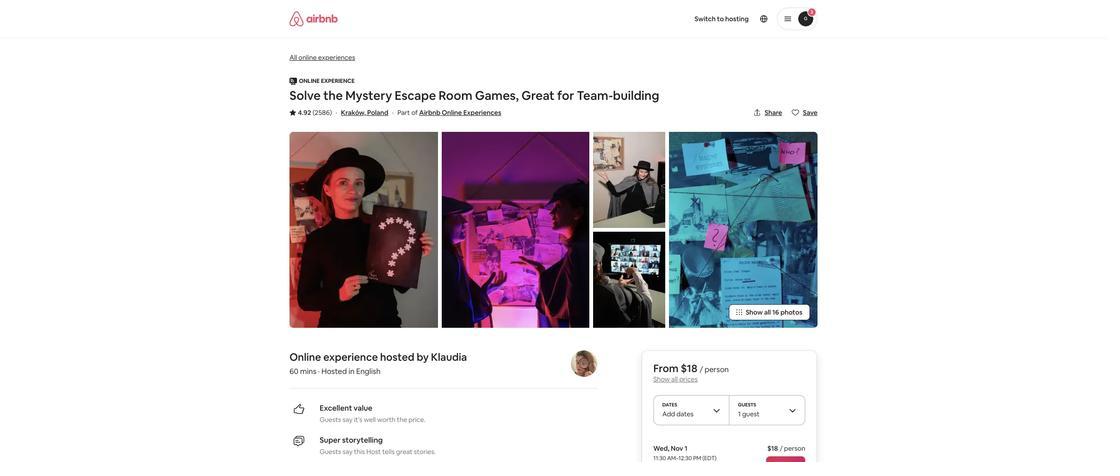 Task type: vqa. For each thing, say whether or not it's contained in the screenshot.
the topmost SAY
yes



Task type: describe. For each thing, give the bounding box(es) containing it.
1 horizontal spatial /
[[780, 445, 783, 453]]

experience
[[323, 351, 378, 364]]

4.92 (2586)
[[298, 108, 332, 117]]

dates
[[662, 402, 677, 408]]

switch to hosting
[[695, 15, 749, 23]]

online experience hosted by klaudia 60 mins · hosted in english
[[289, 351, 467, 377]]

· inside online experience hosted by klaudia 60 mins · hosted in english
[[318, 367, 320, 377]]

building
[[613, 88, 659, 104]]

add
[[662, 410, 675, 419]]

experiences
[[463, 108, 501, 117]]

wed, nov 1 11:30 am–12:30 pm (edt)
[[653, 445, 717, 463]]

1 horizontal spatial ·
[[336, 108, 337, 117]]

value
[[354, 404, 372, 413]]

for
[[557, 88, 574, 104]]

it's
[[354, 416, 362, 424]]

part
[[397, 108, 410, 117]]

say for storytelling
[[343, 448, 353, 456]]

1 inside wed, nov 1 11:30 am–12:30 pm (edt)
[[685, 445, 687, 453]]

from
[[653, 362, 678, 375]]

mystery
[[345, 88, 392, 104]]

storytelling
[[342, 436, 383, 446]]

experience
[[321, 77, 355, 85]]

all online experiences link
[[289, 52, 355, 62]]

save
[[803, 108, 818, 117]]

dates
[[677, 410, 694, 419]]

airbnb
[[419, 108, 440, 117]]

super storytelling guests say this host tells great stories.
[[320, 436, 436, 456]]

online
[[299, 53, 317, 62]]

the inside 'excellent value guests say it's well worth the price.'
[[397, 416, 407, 424]]

show all 16 photos
[[746, 308, 802, 317]]

2 horizontal spatial ·
[[392, 108, 394, 117]]

hosted
[[321, 367, 347, 377]]

great
[[396, 448, 412, 456]]

11:30
[[653, 455, 666, 463]]

guests for excellent value
[[320, 416, 341, 424]]

/ inside from $18 / person show all prices
[[700, 365, 703, 375]]

escape
[[395, 88, 436, 104]]

guests inside guests 1 guest
[[738, 402, 756, 408]]

all
[[289, 53, 297, 62]]

person inside from $18 / person show all prices
[[705, 365, 729, 375]]

solve the mystery escape room games, great for team-building
[[289, 88, 659, 104]]

60
[[289, 367, 298, 377]]

tells
[[382, 448, 395, 456]]

experiences
[[318, 53, 355, 62]]

worth
[[377, 416, 395, 424]]

share
[[765, 108, 782, 117]]

poland
[[367, 108, 388, 117]]

save button
[[788, 105, 821, 121]]

$18 / person
[[767, 445, 805, 453]]

excellent
[[320, 404, 352, 413]]

0 horizontal spatial the
[[323, 88, 343, 104]]

prices
[[679, 375, 698, 384]]

0 vertical spatial online
[[442, 108, 462, 117]]

show inside show all 16 photos link
[[746, 308, 763, 317]]

stories.
[[414, 448, 436, 456]]

online experience
[[299, 77, 355, 85]]

1 inside guests 1 guest
[[738, 410, 741, 419]]

solve
[[289, 88, 321, 104]]



Task type: locate. For each thing, give the bounding box(es) containing it.
1 horizontal spatial the
[[397, 416, 407, 424]]

16
[[772, 308, 779, 317]]

online
[[299, 77, 320, 85]]

discussions and communication are the core of our games! image
[[442, 132, 589, 328], [442, 132, 589, 328]]

0 vertical spatial 1
[[738, 410, 741, 419]]

say for value
[[343, 416, 353, 424]]

2
[[811, 9, 813, 15]]

say inside super storytelling guests say this host tells great stories.
[[343, 448, 353, 456]]

kraków, poland link
[[341, 108, 388, 117]]

profile element
[[565, 0, 818, 38]]

say inside 'excellent value guests say it's well worth the price.'
[[343, 416, 353, 424]]

photos
[[780, 308, 802, 317]]

$18 inside from $18 / person show all prices
[[681, 362, 697, 375]]

2 vertical spatial guests
[[320, 448, 341, 456]]

nov
[[671, 445, 683, 453]]

· left part
[[392, 108, 394, 117]]

guests down excellent
[[320, 416, 341, 424]]

experience cover photo image
[[289, 132, 438, 328], [289, 132, 438, 328]]

say left the it's
[[343, 416, 353, 424]]

1 right nov
[[685, 445, 687, 453]]

1 vertical spatial guests
[[320, 416, 341, 424]]

all left the prices
[[671, 375, 678, 384]]

the left price.
[[397, 416, 407, 424]]

1 left guest
[[738, 410, 741, 419]]

0 vertical spatial the
[[323, 88, 343, 104]]

· right mins
[[318, 367, 320, 377]]

0 vertical spatial $18
[[681, 362, 697, 375]]

pm
[[693, 455, 701, 463]]

guests inside super storytelling guests say this host tells great stories.
[[320, 448, 341, 456]]

person
[[705, 365, 729, 375], [784, 445, 805, 453]]

0 horizontal spatial all
[[671, 375, 678, 384]]

we present all of our riddles on the screen. sometimes you receive a link to some videos or evidence. image
[[593, 232, 665, 328], [593, 232, 665, 328]]

guests
[[738, 402, 756, 408], [320, 416, 341, 424], [320, 448, 341, 456]]

price.
[[409, 416, 425, 424]]

switch
[[695, 15, 716, 23]]

host
[[366, 448, 381, 456]]

guests inside 'excellent value guests say it's well worth the price.'
[[320, 416, 341, 424]]

1 vertical spatial /
[[780, 445, 783, 453]]

airbnb online experiences link
[[419, 108, 501, 117]]

guests for super storytelling
[[320, 448, 341, 456]]

some investigations are more tricky... image
[[669, 132, 818, 328], [669, 132, 818, 328]]

from $18 / person show all prices
[[653, 362, 729, 384]]

guests up guest
[[738, 402, 756, 408]]

team-
[[577, 88, 613, 104]]

1 vertical spatial $18
[[767, 445, 778, 453]]

2 say from the top
[[343, 448, 353, 456]]

0 vertical spatial show
[[746, 308, 763, 317]]

by klaudia
[[417, 351, 467, 364]]

room
[[439, 88, 472, 104]]

am–12:30
[[667, 455, 692, 463]]

all online experiences
[[289, 53, 355, 62]]

excellent value guests say it's well worth the price.
[[320, 404, 425, 424]]

online inside online experience hosted by klaudia 60 mins · hosted in english
[[289, 351, 321, 364]]

1 vertical spatial person
[[784, 445, 805, 453]]

0 vertical spatial person
[[705, 365, 729, 375]]

share button
[[750, 105, 786, 121]]

guest
[[742, 410, 760, 419]]

1 vertical spatial say
[[343, 448, 353, 456]]

show left the prices
[[653, 375, 670, 384]]

online up mins
[[289, 351, 321, 364]]

super
[[320, 436, 340, 446]]

0 vertical spatial say
[[343, 416, 353, 424]]

0 vertical spatial guests
[[738, 402, 756, 408]]

show all prices button
[[653, 375, 698, 384]]

(edt)
[[702, 455, 717, 463]]

switch to hosting link
[[689, 9, 754, 29]]

·
[[336, 108, 337, 117], [392, 108, 394, 117], [318, 367, 320, 377]]

1 horizontal spatial all
[[764, 308, 771, 317]]

1 horizontal spatial 1
[[738, 410, 741, 419]]

show
[[746, 308, 763, 317], [653, 375, 670, 384]]

dates add dates
[[662, 402, 694, 419]]

1 vertical spatial show
[[653, 375, 670, 384]]

1 vertical spatial all
[[671, 375, 678, 384]]

hosted
[[380, 351, 414, 364]]

guests 1 guest
[[738, 402, 760, 419]]

learn more about the host, klaudia. image
[[571, 351, 598, 377], [571, 351, 598, 377]]

in
[[349, 367, 355, 377]]

games,
[[475, 88, 519, 104]]

(2586)
[[313, 108, 332, 117]]

1 horizontal spatial online
[[442, 108, 462, 117]]

1 vertical spatial 1
[[685, 445, 687, 453]]

this
[[354, 448, 365, 456]]

0 vertical spatial all
[[764, 308, 771, 317]]

show inside from $18 / person show all prices
[[653, 375, 670, 384]]

english
[[356, 367, 381, 377]]

0 horizontal spatial ·
[[318, 367, 320, 377]]

4.92
[[298, 108, 311, 117]]

online down room
[[442, 108, 462, 117]]

great
[[521, 88, 555, 104]]

1 vertical spatial online
[[289, 351, 321, 364]]

mins
[[300, 367, 316, 377]]

0 horizontal spatial person
[[705, 365, 729, 375]]

1
[[738, 410, 741, 419], [685, 445, 687, 453]]

say left this
[[343, 448, 353, 456]]

0 horizontal spatial show
[[653, 375, 670, 384]]

· kraków, poland · part of airbnb online experiences
[[336, 108, 501, 117]]

1 horizontal spatial $18
[[767, 445, 778, 453]]

0 horizontal spatial /
[[700, 365, 703, 375]]

to
[[717, 15, 724, 23]]

0 horizontal spatial $18
[[681, 362, 697, 375]]

$18
[[681, 362, 697, 375], [767, 445, 778, 453]]

guests down super
[[320, 448, 341, 456]]

show all 16 photos link
[[729, 305, 810, 321]]

all
[[764, 308, 771, 317], [671, 375, 678, 384]]

1 say from the top
[[343, 416, 353, 424]]

1 horizontal spatial person
[[784, 445, 805, 453]]

0 horizontal spatial online
[[289, 351, 321, 364]]

say
[[343, 416, 353, 424], [343, 448, 353, 456]]

well
[[364, 416, 376, 424]]

of
[[411, 108, 418, 117]]

wed,
[[653, 445, 669, 453]]

/
[[700, 365, 703, 375], [780, 445, 783, 453]]

hosting
[[725, 15, 749, 23]]

the down experience
[[323, 88, 343, 104]]

· right (2586)
[[336, 108, 337, 117]]

2 button
[[777, 8, 818, 30]]

1 horizontal spatial show
[[746, 308, 763, 317]]

show left 16
[[746, 308, 763, 317]]

online
[[442, 108, 462, 117], [289, 351, 321, 364]]

1 vertical spatial the
[[397, 416, 407, 424]]

0 horizontal spatial 1
[[685, 445, 687, 453]]

all inside from $18 / person show all prices
[[671, 375, 678, 384]]

0 vertical spatial /
[[700, 365, 703, 375]]

kraków,
[[341, 108, 366, 117]]

all left 16
[[764, 308, 771, 317]]

the
[[323, 88, 343, 104], [397, 416, 407, 424]]

are hosts have great energy and storytelling skills :) image
[[593, 132, 665, 228], [593, 132, 665, 228]]



